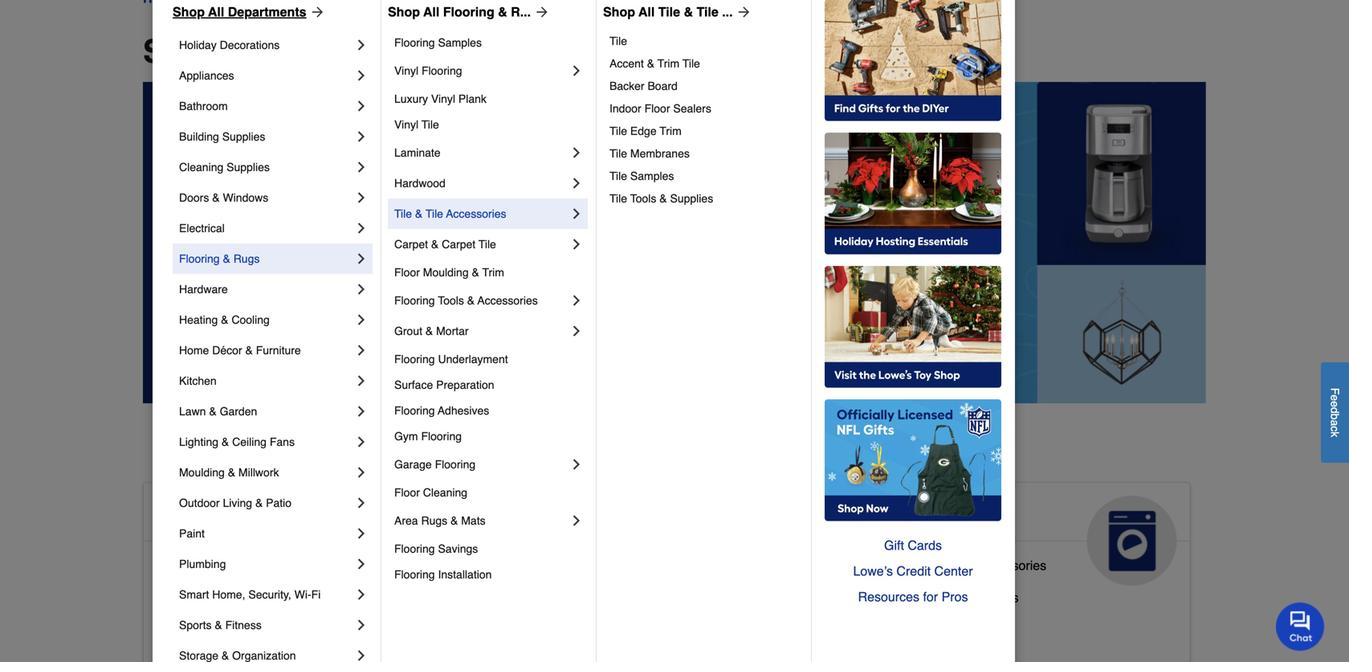 Task type: vqa. For each thing, say whether or not it's contained in the screenshot.
Samples to the left
yes



Task type: describe. For each thing, give the bounding box(es) containing it.
tile edge trim link
[[610, 120, 800, 142]]

f e e d b a c k
[[1329, 388, 1342, 437]]

2 vertical spatial home
[[267, 622, 302, 637]]

building
[[179, 130, 219, 143]]

2 carpet from the left
[[442, 238, 476, 251]]

accessible entry & home
[[157, 622, 302, 637]]

paint
[[179, 527, 205, 540]]

membranes
[[631, 147, 690, 160]]

chevron right image for garage flooring
[[569, 456, 585, 472]]

chevron right image for building supplies
[[353, 129, 370, 145]]

1 horizontal spatial moulding
[[423, 266, 469, 279]]

departments for shop all departments
[[281, 33, 478, 70]]

bathroom link
[[179, 91, 353, 121]]

shop
[[143, 33, 223, 70]]

find gifts for the diyer. image
[[825, 0, 1002, 121]]

accessible home image
[[372, 496, 462, 586]]

supplies down tile samples link
[[670, 192, 714, 205]]

backer board
[[610, 80, 678, 92]]

cleaning supplies
[[179, 161, 270, 174]]

2 vertical spatial trim
[[483, 266, 504, 279]]

luxury vinyl plank link
[[394, 86, 585, 112]]

animal & pet care link
[[502, 483, 832, 586]]

backer board link
[[610, 75, 800, 97]]

f
[[1329, 388, 1342, 395]]

chevron right image for vinyl flooring
[[569, 63, 585, 79]]

gift cards
[[885, 538, 942, 553]]

holiday hosting essentials. image
[[825, 133, 1002, 255]]

& left millwork
[[228, 466, 235, 479]]

plank
[[459, 92, 487, 105]]

flooring down flooring adhesives
[[421, 430, 462, 443]]

underlayment
[[438, 353, 508, 366]]

& right doors
[[212, 191, 220, 204]]

decorations
[[220, 39, 280, 51]]

chevron right image for hardwood
[[569, 175, 585, 191]]

garage
[[394, 458, 432, 471]]

flooring down electrical
[[179, 252, 220, 265]]

floor for floor cleaning
[[394, 486, 420, 499]]

0 vertical spatial furniture
[[256, 344, 301, 357]]

cards
[[908, 538, 942, 553]]

officially licensed n f l gifts. shop now. image
[[825, 399, 1002, 521]]

1 vertical spatial appliances
[[873, 502, 993, 528]]

smart home, security, wi-fi link
[[179, 579, 353, 610]]

& left cooling
[[221, 313, 229, 326]]

1 horizontal spatial cleaning
[[423, 486, 468, 499]]

gym flooring link
[[394, 423, 585, 449]]

tile up carpet & carpet tile
[[426, 207, 443, 220]]

vinyl for vinyl tile
[[394, 118, 419, 131]]

chevron right image for smart home, security, wi-fi
[[353, 586, 370, 603]]

bathroom inside accessible bathroom link
[[222, 558, 277, 573]]

kitchen
[[179, 374, 217, 387]]

shop all flooring & r... link
[[388, 2, 550, 22]]

for
[[923, 589, 938, 604]]

pet beds, houses, & furniture
[[515, 616, 688, 631]]

vinyl flooring
[[394, 64, 462, 77]]

surface
[[394, 378, 433, 391]]

moulding & millwork link
[[179, 457, 353, 488]]

chevron right image for plumbing
[[353, 556, 370, 572]]

& down carpet & carpet tile link
[[472, 266, 479, 279]]

chevron right image for area rugs & mats
[[569, 513, 585, 529]]

tile edge trim
[[610, 125, 682, 137]]

surface preparation link
[[394, 372, 585, 398]]

accessible for accessible bathroom
[[157, 558, 218, 573]]

& inside 'link'
[[647, 57, 655, 70]]

beds,
[[538, 616, 570, 631]]

livestock supplies
[[515, 584, 621, 598]]

windows
[[223, 191, 269, 204]]

visit the lowe's toy shop. image
[[825, 266, 1002, 388]]

fans
[[270, 435, 295, 448]]

moulding & millwork
[[179, 466, 279, 479]]

gift cards link
[[825, 533, 1002, 558]]

flooring up the surface
[[394, 353, 435, 366]]

& right décor
[[245, 344, 253, 357]]

& right the parts
[[966, 558, 975, 573]]

indoor floor sealers link
[[610, 97, 800, 120]]

doors & windows link
[[179, 182, 353, 213]]

houses,
[[574, 616, 621, 631]]

f e e d b a c k button
[[1322, 362, 1350, 463]]

flooring up "floor cleaning"
[[435, 458, 476, 471]]

arrow right image for shop all departments
[[307, 4, 326, 20]]

tile up the tile link
[[659, 4, 680, 19]]

chevron right image for appliances
[[353, 67, 370, 84]]

outdoor
[[179, 497, 220, 509]]

samples for flooring samples
[[438, 36, 482, 49]]

& left the mats
[[451, 514, 458, 527]]

& up hardware
[[223, 252, 230, 265]]

chevron right image for sports & fitness
[[353, 617, 370, 633]]

flooring adhesives link
[[394, 398, 585, 423]]

grout & mortar link
[[394, 316, 569, 346]]

chevron right image for home décor & furniture
[[353, 342, 370, 358]]

& down "accessible bedroom" 'link'
[[215, 619, 222, 631]]

sports
[[179, 619, 212, 631]]

pet inside the animal & pet care
[[618, 502, 653, 528]]

tile link
[[610, 30, 800, 52]]

shop for shop all flooring & r...
[[388, 4, 420, 19]]

rugs inside the 'flooring & rugs' link
[[234, 252, 260, 265]]

c
[[1329, 426, 1342, 431]]

chevron right image for lawn & garden
[[353, 403, 370, 419]]

tile down luxury vinyl plank
[[422, 118, 439, 131]]

0 vertical spatial floor
[[645, 102, 670, 115]]

b
[[1329, 413, 1342, 420]]

indoor
[[610, 102, 642, 115]]

hardwood link
[[394, 168, 569, 198]]

trim for &
[[658, 57, 680, 70]]

chevron right image for tile & tile accessories
[[569, 206, 585, 222]]

2 e from the top
[[1329, 401, 1342, 407]]

electrical link
[[179, 213, 353, 243]]

carpet & carpet tile link
[[394, 229, 569, 259]]

chevron right image for flooring & rugs
[[353, 251, 370, 267]]

chevron right image for holiday decorations
[[353, 37, 370, 53]]

tile membranes link
[[610, 142, 800, 165]]

shop all tile & tile ...
[[603, 4, 733, 19]]

care
[[515, 528, 565, 553]]

animal & pet care image
[[730, 496, 820, 586]]

pros
[[942, 589, 968, 604]]

flooring underlayment
[[394, 353, 508, 366]]

& down the hardwood
[[415, 207, 423, 220]]

k
[[1329, 431, 1342, 437]]

accessible bedroom
[[157, 590, 274, 605]]

& up floor moulding & trim
[[431, 238, 439, 251]]

all for shop all tile & tile ...
[[639, 4, 655, 19]]

electrical
[[179, 222, 225, 235]]

& up the tile link
[[684, 4, 693, 19]]

accessories for flooring tools & accessories
[[478, 294, 538, 307]]

flooring installation link
[[394, 562, 585, 587]]

accessible for accessible bedroom
[[157, 590, 218, 605]]

resources
[[858, 589, 920, 604]]

samples for tile samples
[[631, 170, 674, 182]]

1 e from the top
[[1329, 395, 1342, 401]]

accent & trim tile
[[610, 57, 700, 70]]

all for shop all departments
[[232, 33, 272, 70]]

accessible bathroom link
[[157, 554, 277, 586]]

chevron right image for hardware
[[353, 281, 370, 297]]

luxury vinyl plank
[[394, 92, 487, 105]]

lighting & ceiling fans
[[179, 435, 295, 448]]

0 vertical spatial cleaning
[[179, 161, 224, 174]]

chevron right image for outdoor living & patio
[[353, 495, 370, 511]]

parts
[[933, 558, 963, 573]]

flooring up luxury vinyl plank
[[422, 64, 462, 77]]

flooring down area
[[394, 542, 435, 555]]

supplies for cleaning supplies
[[227, 161, 270, 174]]

chillers
[[976, 590, 1019, 605]]

arrow right image
[[531, 4, 550, 20]]

trim for edge
[[660, 125, 682, 137]]

chevron right image for cleaning supplies
[[353, 159, 370, 175]]

supplies for building supplies
[[222, 130, 265, 143]]

smart
[[179, 588, 209, 601]]

hardwood
[[394, 177, 446, 190]]

flooring savings
[[394, 542, 478, 555]]

bathroom inside bathroom link
[[179, 100, 228, 112]]

tools for tile
[[631, 192, 657, 205]]

flooring up the flooring samples link
[[443, 4, 495, 19]]

gym
[[394, 430, 418, 443]]

flooring samples link
[[394, 30, 585, 55]]

all for shop all departments
[[208, 4, 224, 19]]



Task type: locate. For each thing, give the bounding box(es) containing it.
board
[[648, 80, 678, 92]]

0 horizontal spatial pet
[[515, 616, 534, 631]]

supplies up windows
[[227, 161, 270, 174]]

shop for shop all tile & tile ...
[[603, 4, 635, 19]]

vinyl tile link
[[394, 112, 585, 137]]

chevron right image for laminate
[[569, 145, 585, 161]]

1 vertical spatial vinyl
[[431, 92, 456, 105]]

cleaning supplies link
[[179, 152, 353, 182]]

appliances link up chillers on the bottom right
[[860, 483, 1190, 586]]

e up b at the bottom right
[[1329, 401, 1342, 407]]

flooring & rugs link
[[179, 243, 353, 274]]

shop for shop all departments
[[173, 4, 205, 19]]

tile down tile samples on the top left of the page
[[610, 192, 627, 205]]

pet
[[618, 502, 653, 528], [515, 616, 534, 631]]

0 vertical spatial moulding
[[423, 266, 469, 279]]

& left the patio
[[255, 497, 263, 509]]

floor moulding & trim
[[394, 266, 504, 279]]

grout
[[394, 325, 423, 337]]

installation
[[438, 568, 492, 581]]

flooring samples
[[394, 36, 482, 49]]

arrow right image up shop all departments
[[307, 4, 326, 20]]

luxury
[[394, 92, 428, 105]]

mortar
[[436, 325, 469, 337]]

a
[[1329, 420, 1342, 426]]

0 vertical spatial pet
[[618, 502, 653, 528]]

0 vertical spatial bathroom
[[179, 100, 228, 112]]

& right the entry
[[255, 622, 264, 637]]

accessories for tile & tile accessories
[[446, 207, 507, 220]]

chevron right image
[[353, 37, 370, 53], [569, 63, 585, 79], [353, 129, 370, 145], [569, 145, 585, 161], [353, 190, 370, 206], [569, 206, 585, 222], [569, 292, 585, 309], [569, 323, 585, 339], [353, 403, 370, 419], [569, 456, 585, 472], [353, 464, 370, 480], [353, 495, 370, 511], [353, 525, 370, 541]]

pet beds, houses, & furniture link
[[515, 612, 688, 644]]

1 vertical spatial cleaning
[[423, 486, 468, 499]]

tile down tile membranes
[[610, 170, 627, 182]]

accessible bedroom link
[[157, 586, 274, 619]]

vinyl inside luxury vinyl plank link
[[431, 92, 456, 105]]

vinyl left plank
[[431, 92, 456, 105]]

1 vertical spatial trim
[[660, 125, 682, 137]]

shop up accent
[[603, 4, 635, 19]]

appliances up cards
[[873, 502, 993, 528]]

accessories up chillers on the bottom right
[[978, 558, 1047, 573]]

1 vertical spatial moulding
[[179, 466, 225, 479]]

0 horizontal spatial appliances link
[[179, 60, 353, 91]]

0 horizontal spatial rugs
[[234, 252, 260, 265]]

accessible inside 'link'
[[157, 590, 218, 605]]

bathroom up smart home, security, wi-fi
[[222, 558, 277, 573]]

chevron right image for grout & mortar
[[569, 323, 585, 339]]

chevron right image
[[353, 67, 370, 84], [353, 98, 370, 114], [353, 159, 370, 175], [569, 175, 585, 191], [353, 220, 370, 236], [569, 236, 585, 252], [353, 251, 370, 267], [353, 281, 370, 297], [353, 312, 370, 328], [353, 342, 370, 358], [353, 373, 370, 389], [353, 434, 370, 450], [569, 513, 585, 529], [353, 556, 370, 572], [353, 586, 370, 603], [353, 617, 370, 633], [353, 648, 370, 662]]

vinyl up luxury
[[394, 64, 419, 77]]

lighting & ceiling fans link
[[179, 427, 353, 457]]

shop all departments link
[[173, 2, 326, 22]]

floor moulding & trim link
[[394, 259, 585, 285]]

1 horizontal spatial pet
[[618, 502, 653, 528]]

tile up tile samples on the top left of the page
[[610, 147, 627, 160]]

1 vertical spatial tools
[[438, 294, 464, 307]]

rugs right area
[[421, 514, 448, 527]]

chevron right image for bathroom
[[353, 98, 370, 114]]

living
[[223, 497, 252, 509]]

moulding up outdoor
[[179, 466, 225, 479]]

backer
[[610, 80, 645, 92]]

1 vertical spatial departments
[[281, 33, 478, 70]]

furniture down heating & cooling link
[[256, 344, 301, 357]]

0 horizontal spatial furniture
[[256, 344, 301, 357]]

shop up flooring samples
[[388, 4, 420, 19]]

& up 'backer board' at the top of page
[[647, 57, 655, 70]]

1 horizontal spatial rugs
[[421, 514, 448, 527]]

floor down board
[[645, 102, 670, 115]]

1 vertical spatial rugs
[[421, 514, 448, 527]]

shop all tile & tile ... link
[[603, 2, 752, 22]]

departments up luxury
[[281, 33, 478, 70]]

& inside the animal & pet care
[[596, 502, 612, 528]]

1 horizontal spatial shop
[[388, 4, 420, 19]]

cleaning
[[179, 161, 224, 174], [423, 486, 468, 499]]

all up accent & trim tile
[[639, 4, 655, 19]]

1 horizontal spatial appliances
[[873, 502, 993, 528]]

2 shop from the left
[[388, 4, 420, 19]]

beverage & wine chillers link
[[873, 586, 1019, 619]]

tile left ...
[[697, 4, 719, 19]]

flooring inside "link"
[[394, 294, 435, 307]]

chevron right image for moulding & millwork
[[353, 464, 370, 480]]

lowe's credit center
[[854, 564, 973, 578]]

vinyl inside vinyl flooring link
[[394, 64, 419, 77]]

holiday decorations
[[179, 39, 280, 51]]

0 vertical spatial samples
[[438, 36, 482, 49]]

building supplies link
[[179, 121, 353, 152]]

0 horizontal spatial samples
[[438, 36, 482, 49]]

rugs up hardware 'link'
[[234, 252, 260, 265]]

paint link
[[179, 518, 353, 549]]

0 vertical spatial rugs
[[234, 252, 260, 265]]

accessories down hardwood link
[[446, 207, 507, 220]]

wi-
[[295, 588, 311, 601]]

supplies up houses,
[[572, 584, 621, 598]]

tile & tile accessories
[[394, 207, 507, 220]]

chat invite button image
[[1277, 602, 1326, 651]]

3 shop from the left
[[603, 4, 635, 19]]

shop up "holiday"
[[173, 4, 205, 19]]

rugs
[[234, 252, 260, 265], [421, 514, 448, 527]]

1 horizontal spatial arrow right image
[[733, 4, 752, 20]]

chevron right image for heating & cooling
[[353, 312, 370, 328]]

flooring underlayment link
[[394, 346, 585, 372]]

rugs inside area rugs & mats link
[[421, 514, 448, 527]]

0 horizontal spatial tools
[[438, 294, 464, 307]]

chevron right image for lighting & ceiling fans
[[353, 434, 370, 450]]

& left the pros
[[931, 590, 940, 605]]

edge
[[631, 125, 657, 137]]

adhesives
[[438, 404, 490, 417]]

1 horizontal spatial appliances link
[[860, 483, 1190, 586]]

1 shop from the left
[[173, 4, 205, 19]]

1 vertical spatial appliances link
[[860, 483, 1190, 586]]

samples down tile membranes
[[631, 170, 674, 182]]

0 vertical spatial tools
[[631, 192, 657, 205]]

& left ceiling
[[222, 435, 229, 448]]

& left 'r...'
[[498, 4, 508, 19]]

1 vertical spatial furniture
[[637, 616, 688, 631]]

flooring down the surface
[[394, 404, 435, 417]]

flooring up vinyl flooring
[[394, 36, 435, 49]]

1 vertical spatial floor
[[394, 266, 420, 279]]

tile up accent
[[610, 35, 627, 47]]

chevron right image for carpet & carpet tile
[[569, 236, 585, 252]]

appliances down "holiday"
[[179, 69, 234, 82]]

2 horizontal spatial shop
[[603, 4, 635, 19]]

chevron right image for kitchen
[[353, 373, 370, 389]]

arrow right image inside the shop all tile & tile ... link
[[733, 4, 752, 20]]

floor down carpet & carpet tile
[[394, 266, 420, 279]]

accessible for accessible entry & home
[[157, 622, 218, 637]]

tools for flooring
[[438, 294, 464, 307]]

0 vertical spatial departments
[[228, 4, 307, 19]]

home
[[179, 344, 209, 357], [280, 502, 343, 528], [267, 622, 302, 637]]

gym flooring
[[394, 430, 462, 443]]

chevron right image for doors & windows
[[353, 190, 370, 206]]

1 vertical spatial pet
[[515, 616, 534, 631]]

trim down indoor floor sealers
[[660, 125, 682, 137]]

garden
[[220, 405, 257, 418]]

& inside "link"
[[467, 294, 475, 307]]

chevron right image for electrical
[[353, 220, 370, 236]]

millwork
[[239, 466, 279, 479]]

4 accessible from the top
[[157, 622, 218, 637]]

accessible home link
[[144, 483, 474, 586]]

lighting
[[179, 435, 219, 448]]

flooring installation
[[394, 568, 492, 581]]

tile up floor moulding & trim link
[[479, 238, 496, 251]]

enjoy savings year-round. no matter what you're shopping for, find what you need at a great price. image
[[143, 82, 1207, 403]]

appliances
[[179, 69, 234, 82], [873, 502, 993, 528]]

supplies for livestock supplies
[[572, 584, 621, 598]]

2 vertical spatial floor
[[394, 486, 420, 499]]

furniture right houses,
[[637, 616, 688, 631]]

0 horizontal spatial arrow right image
[[307, 4, 326, 20]]

lowe's credit center link
[[825, 558, 1002, 584]]

accessible for accessible home
[[157, 502, 274, 528]]

accessible
[[157, 502, 274, 528], [157, 558, 218, 573], [157, 590, 218, 605], [157, 622, 218, 637]]

all for shop all flooring & r...
[[424, 4, 440, 19]]

floor up area
[[394, 486, 420, 499]]

laminate
[[394, 146, 441, 159]]

& down tile samples on the top left of the page
[[660, 192, 667, 205]]

1 horizontal spatial furniture
[[637, 616, 688, 631]]

0 horizontal spatial cleaning
[[179, 161, 224, 174]]

0 vertical spatial appliances link
[[179, 60, 353, 91]]

e up d
[[1329, 395, 1342, 401]]

arrow right image for shop all tile & tile ...
[[733, 4, 752, 20]]

0 vertical spatial appliances
[[179, 69, 234, 82]]

heating & cooling link
[[179, 304, 353, 335]]

carpet
[[394, 238, 428, 251], [442, 238, 476, 251]]

departments up holiday decorations link
[[228, 4, 307, 19]]

savings
[[438, 542, 478, 555]]

bathroom up building
[[179, 100, 228, 112]]

1 vertical spatial accessories
[[478, 294, 538, 307]]

indoor floor sealers
[[610, 102, 712, 115]]

1 vertical spatial home
[[280, 502, 343, 528]]

departments for shop all departments
[[228, 4, 307, 19]]

sports & fitness link
[[179, 610, 353, 640]]

moulding down carpet & carpet tile
[[423, 266, 469, 279]]

flooring down the flooring savings
[[394, 568, 435, 581]]

1 accessible from the top
[[157, 502, 274, 528]]

cleaning down building
[[179, 161, 224, 174]]

1 carpet from the left
[[394, 238, 428, 251]]

accessories down floor moulding & trim link
[[478, 294, 538, 307]]

tile down indoor at the top of page
[[610, 125, 627, 137]]

appliance parts & accessories link
[[873, 554, 1047, 586]]

& right grout
[[426, 325, 433, 337]]

1 vertical spatial samples
[[631, 170, 674, 182]]

security,
[[249, 588, 291, 601]]

flooring adhesives
[[394, 404, 490, 417]]

0 horizontal spatial moulding
[[179, 466, 225, 479]]

tools down tile samples on the top left of the page
[[631, 192, 657, 205]]

0 vertical spatial vinyl
[[394, 64, 419, 77]]

3 accessible from the top
[[157, 590, 218, 605]]

samples down shop all flooring & r... on the top left of page
[[438, 36, 482, 49]]

0 vertical spatial home
[[179, 344, 209, 357]]

area rugs & mats link
[[394, 505, 569, 536]]

center
[[935, 564, 973, 578]]

tile down the hardwood
[[394, 207, 412, 220]]

all up flooring samples
[[424, 4, 440, 19]]

moulding
[[423, 266, 469, 279], [179, 466, 225, 479]]

all up holiday decorations
[[208, 4, 224, 19]]

& right houses,
[[625, 616, 633, 631]]

chevron right image for paint
[[353, 525, 370, 541]]

flooring up grout
[[394, 294, 435, 307]]

...
[[722, 4, 733, 19]]

sports & fitness
[[179, 619, 262, 631]]

holiday
[[179, 39, 217, 51]]

& right animal
[[596, 502, 612, 528]]

accessories for appliance parts & accessories
[[978, 558, 1047, 573]]

trim up flooring tools & accessories "link"
[[483, 266, 504, 279]]

doors & windows
[[179, 191, 269, 204]]

holiday decorations link
[[179, 30, 353, 60]]

lawn
[[179, 405, 206, 418]]

2 vertical spatial vinyl
[[394, 118, 419, 131]]

tools inside "link"
[[438, 294, 464, 307]]

accent
[[610, 57, 644, 70]]

1 arrow right image from the left
[[307, 4, 326, 20]]

lowe's
[[854, 564, 893, 578]]

cleaning up area rugs & mats
[[423, 486, 468, 499]]

& right lawn on the bottom left of the page
[[209, 405, 217, 418]]

tile up backer board "link" at the top of page
[[683, 57, 700, 70]]

laminate link
[[394, 137, 569, 168]]

arrow right image
[[307, 4, 326, 20], [733, 4, 752, 20]]

garage flooring
[[394, 458, 476, 471]]

vinyl inside vinyl tile link
[[394, 118, 419, 131]]

d
[[1329, 407, 1342, 413]]

appliances link down decorations
[[179, 60, 353, 91]]

2 arrow right image from the left
[[733, 4, 752, 20]]

1 horizontal spatial samples
[[631, 170, 674, 182]]

tools down floor moulding & trim
[[438, 294, 464, 307]]

supplies
[[222, 130, 265, 143], [227, 161, 270, 174], [670, 192, 714, 205], [572, 584, 621, 598]]

0 vertical spatial accessories
[[446, 207, 507, 220]]

1 vertical spatial bathroom
[[222, 558, 277, 573]]

arrow right image inside shop all departments link
[[307, 4, 326, 20]]

2 accessible from the top
[[157, 558, 218, 573]]

vinyl for vinyl flooring
[[394, 64, 419, 77]]

& up the grout & mortar link at the left of the page
[[467, 294, 475, 307]]

all down shop all departments link
[[232, 33, 272, 70]]

0 horizontal spatial carpet
[[394, 238, 428, 251]]

plumbing
[[179, 558, 226, 570]]

accessories inside "link"
[[478, 294, 538, 307]]

lawn & garden link
[[179, 396, 353, 427]]

e
[[1329, 395, 1342, 401], [1329, 401, 1342, 407]]

floor for floor moulding & trim
[[394, 266, 420, 279]]

vinyl down luxury
[[394, 118, 419, 131]]

0 horizontal spatial appliances
[[179, 69, 234, 82]]

1 horizontal spatial tools
[[631, 192, 657, 205]]

0 vertical spatial trim
[[658, 57, 680, 70]]

garage flooring link
[[394, 449, 569, 480]]

flooring tools & accessories link
[[394, 285, 569, 316]]

2 vertical spatial accessories
[[978, 558, 1047, 573]]

1 horizontal spatial carpet
[[442, 238, 476, 251]]

appliances image
[[1088, 496, 1178, 586]]

fitness
[[225, 619, 262, 631]]

0 horizontal spatial shop
[[173, 4, 205, 19]]

fi
[[311, 588, 321, 601]]

hardware
[[179, 283, 228, 296]]

beverage
[[873, 590, 928, 605]]

supplies up cleaning supplies at the top of page
[[222, 130, 265, 143]]

chevron right image for flooring tools & accessories
[[569, 292, 585, 309]]

arrow right image up the tile link
[[733, 4, 752, 20]]

trim up board
[[658, 57, 680, 70]]



